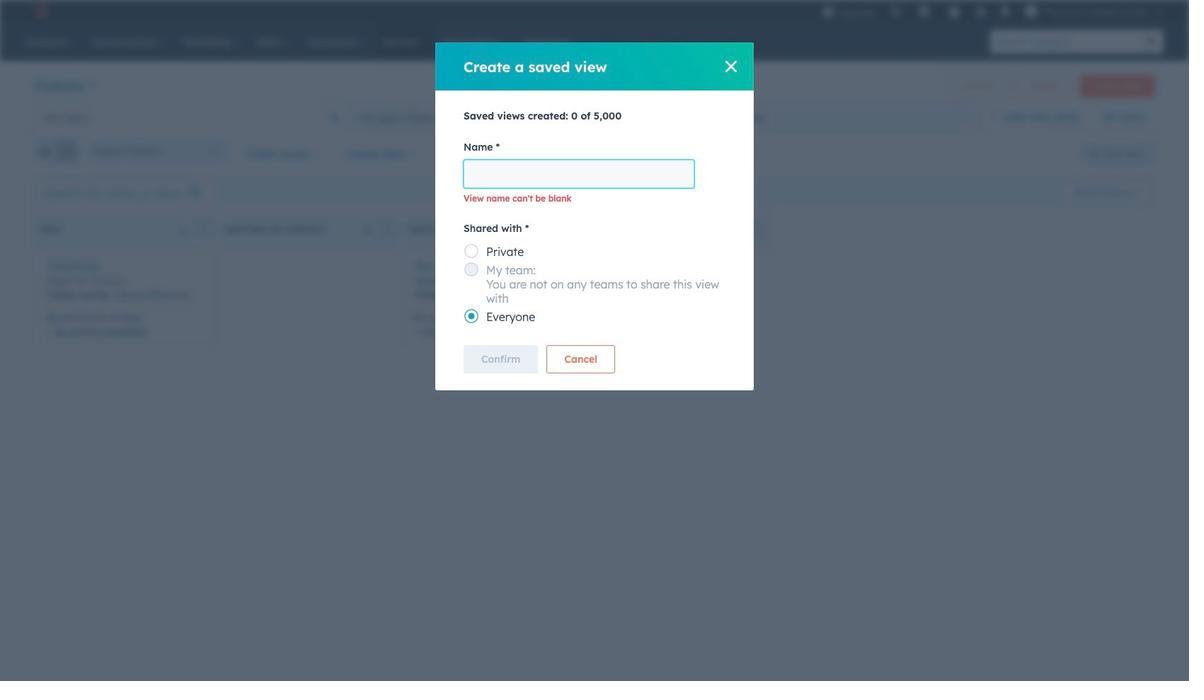 Task type: describe. For each thing, give the bounding box(es) containing it.
james peterson image
[[1025, 5, 1038, 18]]

close image
[[726, 61, 737, 72]]

Search HubSpot search field
[[990, 30, 1140, 54]]



Task type: vqa. For each thing, say whether or not it's contained in the screenshot.
link opens in a new window icon
no



Task type: locate. For each thing, give the bounding box(es) containing it.
banner
[[34, 71, 1155, 103]]

None text field
[[464, 160, 694, 188]]

menu
[[815, 0, 1172, 23]]

Search ID, name, or description search field
[[38, 180, 215, 206]]

dialog
[[435, 42, 754, 391]]

group
[[34, 140, 79, 168]]

marketplaces image
[[918, 6, 931, 19]]



